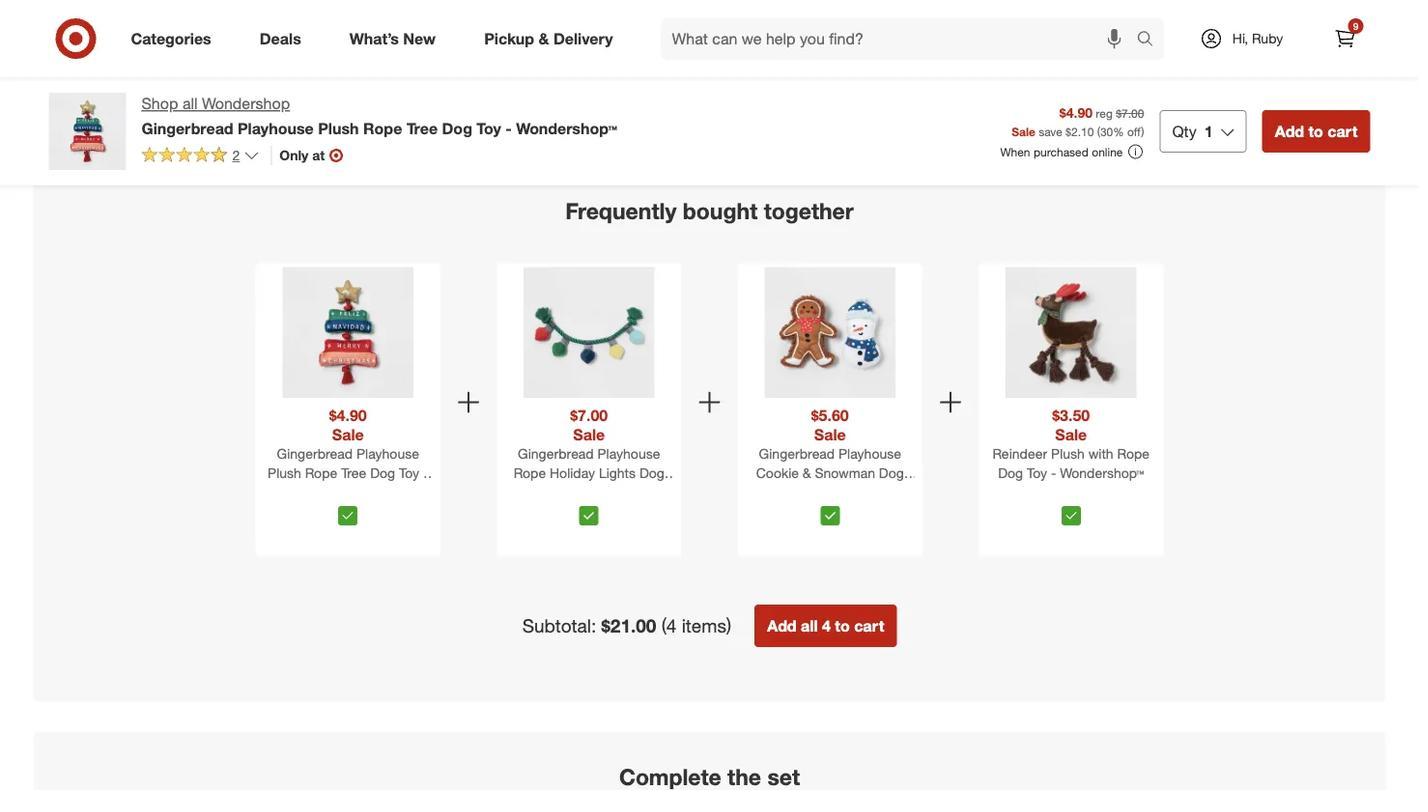 Task type: locate. For each thing, give the bounding box(es) containing it.
1 vertical spatial &
[[803, 465, 811, 482]]

1
[[1204, 122, 1213, 141]]

None checkbox
[[338, 506, 358, 526], [1061, 506, 1081, 526], [338, 506, 358, 526], [1061, 506, 1081, 526]]

9
[[1353, 20, 1359, 32]]

dog inside $3.50 sale reindeer plush with rope dog toy - wondershop™
[[998, 465, 1023, 482]]

all inside "button"
[[801, 616, 818, 635]]

sale up gingerbread playhouse plush rope tree dog toy - wondershop™ link
[[332, 425, 364, 444]]

set
[[810, 484, 830, 501]]

lights
[[599, 465, 636, 482]]

add all 4 to cart
[[767, 616, 884, 635]]

reindeer plush with rope dog toy - wondershop™ image
[[1006, 267, 1137, 398]]

hi, ruby
[[1232, 30, 1283, 47]]

gingerbread inside $4.90 sale gingerbread playhouse plush rope tree dog toy - wondershop™
[[277, 446, 353, 462]]

2 horizontal spatial plush
[[1051, 446, 1085, 462]]

toy
[[477, 119, 501, 138], [399, 465, 419, 482], [1027, 465, 1047, 482], [530, 484, 551, 501], [786, 484, 806, 501]]

to
[[94, 23, 105, 38], [291, 23, 302, 38], [488, 23, 500, 38], [685, 23, 697, 38], [883, 23, 894, 38], [1080, 23, 1091, 38], [1277, 23, 1288, 38], [1308, 122, 1323, 141], [835, 616, 850, 635]]

playhouse
[[238, 119, 314, 138], [356, 446, 419, 462], [598, 446, 660, 462], [839, 446, 901, 462]]

qty
[[1172, 122, 1197, 141]]

sale inside the $4.90 reg $7.00 sale save $ 2.10 ( 30 % off )
[[1012, 124, 1035, 139]]

sale down $3.50 at the bottom of the page
[[1055, 425, 1087, 444]]

0 horizontal spatial $7.00
[[570, 406, 608, 425]]

$7.00 up off
[[1116, 106, 1144, 120]]

dog inside $4.90 sale gingerbread playhouse plush rope tree dog toy - wondershop™
[[370, 465, 395, 482]]

with
[[1088, 446, 1113, 462]]

reindeer plush with rope dog toy - wondershop™ link
[[982, 445, 1160, 499]]

sale
[[1012, 124, 1035, 139], [332, 425, 364, 444], [573, 425, 605, 444], [814, 425, 846, 444], [1055, 425, 1087, 444]]

tree inside $4.90 sale gingerbread playhouse plush rope tree dog toy - wondershop™
[[341, 465, 366, 482]]

what's new link
[[333, 17, 460, 60]]

1 vertical spatial tree
[[341, 465, 366, 482]]

$4.90 up 2.10
[[1060, 104, 1093, 121]]

1 vertical spatial plush
[[1051, 446, 1085, 462]]

$4.90 for reg
[[1060, 104, 1093, 121]]

pickup & delivery
[[484, 29, 613, 48]]

snowman
[[815, 465, 875, 482]]

subtotal: $21.00 (4 items)
[[522, 615, 731, 637]]

- inside $4.90 sale gingerbread playhouse plush rope tree dog toy - wondershop™
[[423, 465, 428, 482]]

gingerbread inside $7.00 sale gingerbread playhouse rope holiday lights dog toy - wondershop™
[[518, 446, 594, 462]]

new
[[403, 29, 436, 48]]

sale inside $3.50 sale reindeer plush with rope dog toy - wondershop™
[[1055, 425, 1087, 444]]

dog for $4.90
[[370, 465, 395, 482]]

gingerbread playhouse plush rope tree dog toy - wondershop™ link
[[259, 445, 437, 501]]

frequently
[[565, 197, 677, 224]]

0 horizontal spatial plush
[[268, 465, 301, 482]]

dog
[[442, 119, 472, 138], [370, 465, 395, 482], [639, 465, 664, 482], [879, 465, 904, 482], [998, 465, 1023, 482]]

rope
[[363, 119, 402, 138], [1117, 446, 1150, 462], [305, 465, 337, 482], [514, 465, 546, 482]]

gingerbread for $7.00
[[518, 446, 594, 462]]

& up set
[[803, 465, 811, 482]]

playhouse for $5.60
[[839, 446, 901, 462]]

$5.60 sale gingerbread playhouse cookie & snowman dog toy set - 2pk - wondershop™
[[756, 406, 904, 520]]

$4.90
[[1060, 104, 1093, 121], [329, 406, 367, 425]]

search button
[[1128, 17, 1174, 64]]

together
[[764, 197, 854, 224]]

1 horizontal spatial all
[[801, 616, 818, 635]]

0 horizontal spatial tree
[[341, 465, 366, 482]]

toy for $4.90
[[399, 465, 419, 482]]

add
[[69, 23, 91, 38], [266, 23, 288, 38], [463, 23, 485, 38], [660, 23, 682, 38], [857, 23, 879, 38], [1054, 23, 1076, 38], [1251, 23, 1273, 38], [1275, 122, 1304, 141], [767, 616, 797, 635]]

add inside add all 4 to cart "button"
[[767, 616, 797, 635]]

playhouse inside $5.60 sale gingerbread playhouse cookie & snowman dog toy set - 2pk - wondershop™
[[839, 446, 901, 462]]

gingerbread playhouse rope holiday lights dog toy - wondershop™ image
[[524, 267, 655, 398]]

$4.90 inside the $4.90 reg $7.00 sale save $ 2.10 ( 30 % off )
[[1060, 104, 1093, 121]]

off
[[1127, 124, 1141, 139]]

dog inside $7.00 sale gingerbread playhouse rope holiday lights dog toy - wondershop™
[[639, 465, 664, 482]]

playhouse inside $7.00 sale gingerbread playhouse rope holiday lights dog toy - wondershop™
[[598, 446, 660, 462]]

1 horizontal spatial $4.90
[[1060, 104, 1093, 121]]

gingerbread
[[142, 119, 233, 138], [277, 446, 353, 462], [518, 446, 594, 462], [759, 446, 835, 462]]

$7.00 inside the $4.90 reg $7.00 sale save $ 2.10 ( 30 % off )
[[1116, 106, 1144, 120]]

add to cart
[[69, 23, 131, 38], [266, 23, 328, 38], [463, 23, 525, 38], [660, 23, 722, 38], [857, 23, 920, 38], [1054, 23, 1117, 38], [1251, 23, 1314, 38], [1275, 122, 1358, 141]]

sale inside $4.90 sale gingerbread playhouse plush rope tree dog toy - wondershop™
[[332, 425, 364, 444]]

1 vertical spatial all
[[801, 616, 818, 635]]

0 horizontal spatial $4.90
[[329, 406, 367, 425]]

0 horizontal spatial all
[[182, 94, 198, 113]]

what's
[[349, 29, 399, 48]]

$7.00
[[1116, 106, 1144, 120], [570, 406, 608, 425]]

pickup & delivery link
[[468, 17, 637, 60]]

toy inside $5.60 sale gingerbread playhouse cookie & snowman dog toy set - 2pk - wondershop™
[[786, 484, 806, 501]]

plush
[[318, 119, 359, 138], [1051, 446, 1085, 462], [268, 465, 301, 482]]

-
[[505, 119, 512, 138], [423, 465, 428, 482], [1051, 465, 1056, 482], [554, 484, 560, 501], [834, 484, 839, 501], [869, 484, 874, 501]]

0 vertical spatial &
[[539, 29, 549, 48]]

dog inside $5.60 sale gingerbread playhouse cookie & snowman dog toy set - 2pk - wondershop™
[[879, 465, 904, 482]]

categories
[[131, 29, 211, 48]]

1 horizontal spatial &
[[803, 465, 811, 482]]

only
[[279, 147, 309, 164]]

toy for $7.00
[[530, 484, 551, 501]]

items)
[[682, 615, 731, 637]]

1 horizontal spatial plush
[[318, 119, 359, 138]]

sale down $5.60
[[814, 425, 846, 444]]

plush inside "shop all wondershop gingerbread playhouse plush rope tree dog toy - wondershop™"
[[318, 119, 359, 138]]

0 vertical spatial $4.90
[[1060, 104, 1093, 121]]

holiday
[[550, 465, 595, 482]]

2 vertical spatial plush
[[268, 465, 301, 482]]

sale for $3.50
[[1055, 425, 1087, 444]]

0 vertical spatial all
[[182, 94, 198, 113]]

toy inside $7.00 sale gingerbread playhouse rope holiday lights dog toy - wondershop™
[[530, 484, 551, 501]]

1 vertical spatial $7.00
[[570, 406, 608, 425]]

wondershop™
[[516, 119, 617, 138], [1060, 465, 1144, 482], [306, 484, 390, 501], [563, 484, 648, 501], [788, 503, 872, 520]]

add to cart button
[[60, 15, 140, 46], [257, 15, 337, 46], [455, 15, 534, 46], [652, 15, 731, 46], [849, 15, 928, 46], [1046, 15, 1125, 46], [1243, 15, 1322, 46], [1262, 110, 1370, 153]]

cart
[[109, 23, 131, 38], [306, 23, 328, 38], [503, 23, 525, 38], [700, 23, 722, 38], [897, 23, 920, 38], [1094, 23, 1117, 38], [1291, 23, 1314, 38], [1328, 122, 1358, 141], [854, 616, 884, 635]]

online
[[1092, 144, 1123, 159]]

%
[[1113, 124, 1124, 139]]

sale inside $7.00 sale gingerbread playhouse rope holiday lights dog toy - wondershop™
[[573, 425, 605, 444]]

all right shop
[[182, 94, 198, 113]]

gingerbread playhouse cookie & snowman dog toy set - 2pk - wondershop™ link
[[741, 445, 919, 520]]

0 vertical spatial tree
[[407, 119, 438, 138]]

$4.90 inside $4.90 sale gingerbread playhouse plush rope tree dog toy - wondershop™
[[329, 406, 367, 425]]

all for shop
[[182, 94, 198, 113]]

0 vertical spatial plush
[[318, 119, 359, 138]]

all inside "shop all wondershop gingerbread playhouse plush rope tree dog toy - wondershop™"
[[182, 94, 198, 113]]

toy inside $4.90 sale gingerbread playhouse plush rope tree dog toy - wondershop™
[[399, 465, 419, 482]]

shop
[[142, 94, 178, 113]]

$4.90 up gingerbread playhouse plush rope tree dog toy - wondershop™ link
[[329, 406, 367, 425]]

- inside $7.00 sale gingerbread playhouse rope holiday lights dog toy - wondershop™
[[554, 484, 560, 501]]

$21.00
[[601, 615, 656, 637]]

gingerbread inside $5.60 sale gingerbread playhouse cookie & snowman dog toy set - 2pk - wondershop™
[[759, 446, 835, 462]]

add all 4 to cart button
[[755, 605, 897, 647]]

pickup
[[484, 29, 534, 48]]

& right pickup
[[539, 29, 549, 48]]

None checkbox
[[579, 506, 599, 526], [820, 506, 840, 526], [579, 506, 599, 526], [820, 506, 840, 526]]

all
[[182, 94, 198, 113], [801, 616, 818, 635]]

$
[[1066, 124, 1071, 139]]

to inside "button"
[[835, 616, 850, 635]]

wondershop™ inside $7.00 sale gingerbread playhouse rope holiday lights dog toy - wondershop™
[[563, 484, 648, 501]]

playhouse inside $4.90 sale gingerbread playhouse plush rope tree dog toy - wondershop™
[[356, 446, 419, 462]]

2
[[232, 147, 240, 164]]

&
[[539, 29, 549, 48], [803, 465, 811, 482]]

plush inside $4.90 sale gingerbread playhouse plush rope tree dog toy - wondershop™
[[268, 465, 301, 482]]

rope inside $3.50 sale reindeer plush with rope dog toy - wondershop™
[[1117, 446, 1150, 462]]

all left the 4
[[801, 616, 818, 635]]

dog for $5.60
[[879, 465, 904, 482]]

sale up when
[[1012, 124, 1035, 139]]

1 horizontal spatial tree
[[407, 119, 438, 138]]

0 vertical spatial $7.00
[[1116, 106, 1144, 120]]

$7.00 up gingerbread playhouse rope holiday lights dog toy - wondershop™ link
[[570, 406, 608, 425]]

tree inside "shop all wondershop gingerbread playhouse plush rope tree dog toy - wondershop™"
[[407, 119, 438, 138]]

sale up gingerbread playhouse rope holiday lights dog toy - wondershop™ link
[[573, 425, 605, 444]]

$5.60
[[811, 406, 849, 425]]

playhouse inside "shop all wondershop gingerbread playhouse plush rope tree dog toy - wondershop™"
[[238, 119, 314, 138]]

1 vertical spatial $4.90
[[329, 406, 367, 425]]

wondershop
[[202, 94, 290, 113]]

rope inside $4.90 sale gingerbread playhouse plush rope tree dog toy - wondershop™
[[305, 465, 337, 482]]

(4
[[661, 615, 677, 637]]

sale inside $5.60 sale gingerbread playhouse cookie & snowman dog toy set - 2pk - wondershop™
[[814, 425, 846, 444]]

tree
[[407, 119, 438, 138], [341, 465, 366, 482]]

all for add
[[801, 616, 818, 635]]

1 horizontal spatial $7.00
[[1116, 106, 1144, 120]]



Task type: describe. For each thing, give the bounding box(es) containing it.
reindeer
[[993, 446, 1047, 462]]

$4.90 reg $7.00 sale save $ 2.10 ( 30 % off )
[[1012, 104, 1144, 139]]

$3.50 sale reindeer plush with rope dog toy - wondershop™
[[993, 406, 1150, 482]]

ruby
[[1252, 30, 1283, 47]]

$3.50
[[1052, 406, 1090, 425]]

purchased
[[1034, 144, 1089, 159]]

$4.90 for sale
[[329, 406, 367, 425]]

gingerbread playhouse cookie & snowman dog toy set - 2pk - wondershop™ image
[[765, 267, 896, 398]]

& inside $5.60 sale gingerbread playhouse cookie & snowman dog toy set - 2pk - wondershop™
[[803, 465, 811, 482]]

- inside "shop all wondershop gingerbread playhouse plush rope tree dog toy - wondershop™"
[[505, 119, 512, 138]]

what's new
[[349, 29, 436, 48]]

gingerbread for $4.90
[[277, 446, 353, 462]]

)
[[1141, 124, 1144, 139]]

delivery
[[553, 29, 613, 48]]

wondershop™ inside $4.90 sale gingerbread playhouse plush rope tree dog toy - wondershop™
[[306, 484, 390, 501]]

rope inside "shop all wondershop gingerbread playhouse plush rope tree dog toy - wondershop™"
[[363, 119, 402, 138]]

at
[[312, 147, 325, 164]]

hi,
[[1232, 30, 1248, 47]]

0 horizontal spatial &
[[539, 29, 549, 48]]

deals link
[[243, 17, 325, 60]]

toy inside $3.50 sale reindeer plush with rope dog toy - wondershop™
[[1027, 465, 1047, 482]]

$7.00 inside $7.00 sale gingerbread playhouse rope holiday lights dog toy - wondershop™
[[570, 406, 608, 425]]

image of gingerbread playhouse plush rope tree dog toy - wondershop™ image
[[49, 93, 126, 170]]

$7.00 sale gingerbread playhouse rope holiday lights dog toy - wondershop™
[[514, 406, 664, 501]]

playhouse for $7.00
[[598, 446, 660, 462]]

when purchased online
[[1000, 144, 1123, 159]]

cart inside "button"
[[854, 616, 884, 635]]

(
[[1097, 124, 1100, 139]]

wondershop™ inside $5.60 sale gingerbread playhouse cookie & snowman dog toy set - 2pk - wondershop™
[[788, 503, 872, 520]]

rope inside $7.00 sale gingerbread playhouse rope holiday lights dog toy - wondershop™
[[514, 465, 546, 482]]

dog for $7.00
[[639, 465, 664, 482]]

wondershop™ inside "shop all wondershop gingerbread playhouse plush rope tree dog toy - wondershop™"
[[516, 119, 617, 138]]

2.10
[[1071, 124, 1094, 139]]

reg
[[1096, 106, 1113, 120]]

plush inside $3.50 sale reindeer plush with rope dog toy - wondershop™
[[1051, 446, 1085, 462]]

sale for $7.00
[[573, 425, 605, 444]]

deals
[[260, 29, 301, 48]]

search
[[1128, 31, 1174, 50]]

qty 1
[[1172, 122, 1213, 141]]

toy for $5.60
[[786, 484, 806, 501]]

gingerbread for $5.60
[[759, 446, 835, 462]]

sale for $5.60
[[814, 425, 846, 444]]

gingerbread inside "shop all wondershop gingerbread playhouse plush rope tree dog toy - wondershop™"
[[142, 119, 233, 138]]

shop all wondershop gingerbread playhouse plush rope tree dog toy - wondershop™
[[142, 94, 617, 138]]

What can we help you find? suggestions appear below search field
[[660, 17, 1141, 60]]

when
[[1000, 144, 1030, 159]]

categories link
[[114, 17, 235, 60]]

cookie
[[756, 465, 799, 482]]

sale for $4.90
[[332, 425, 364, 444]]

subtotal:
[[522, 615, 596, 637]]

bought
[[683, 197, 758, 224]]

gingerbread playhouse plush rope tree dog toy - wondershop™ image
[[282, 267, 413, 398]]

save
[[1039, 124, 1062, 139]]

$4.90 sale gingerbread playhouse plush rope tree dog toy - wondershop™
[[268, 406, 428, 501]]

dog inside "shop all wondershop gingerbread playhouse plush rope tree dog toy - wondershop™"
[[442, 119, 472, 138]]

2 link
[[142, 146, 259, 168]]

toy inside "shop all wondershop gingerbread playhouse plush rope tree dog toy - wondershop™"
[[477, 119, 501, 138]]

only at
[[279, 147, 325, 164]]

2pk
[[843, 484, 865, 501]]

frequently bought together
[[565, 197, 854, 224]]

30
[[1100, 124, 1113, 139]]

gingerbread playhouse rope holiday lights dog toy - wondershop™ link
[[500, 445, 678, 501]]

wondershop™ inside $3.50 sale reindeer plush with rope dog toy - wondershop™
[[1060, 465, 1144, 482]]

4
[[822, 616, 831, 635]]

9 link
[[1324, 17, 1366, 60]]

playhouse for $4.90
[[356, 446, 419, 462]]

- inside $3.50 sale reindeer plush with rope dog toy - wondershop™
[[1051, 465, 1056, 482]]



Task type: vqa. For each thing, say whether or not it's contained in the screenshot.
THE QTY 1
yes



